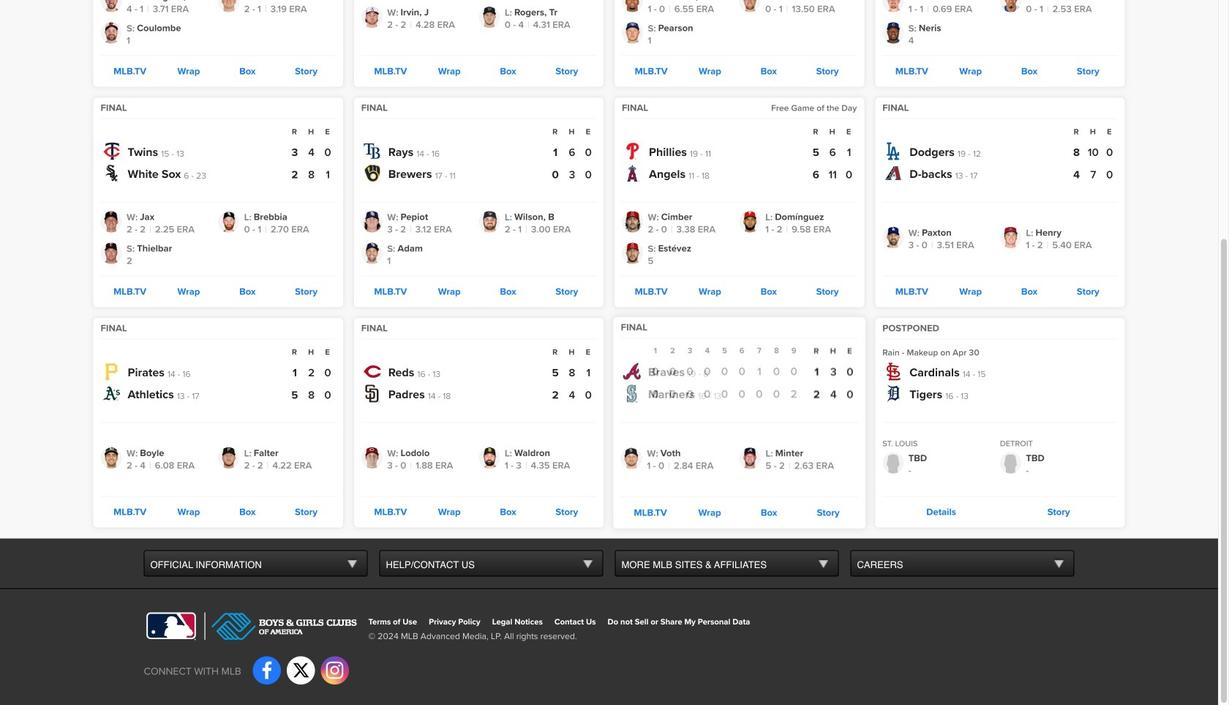 Task type: vqa. For each thing, say whether or not it's contained in the screenshot.
Estévez image
yes



Task type: describe. For each thing, give the bounding box(es) containing it.
domínguez image
[[740, 211, 761, 232]]

henry image
[[1001, 227, 1022, 248]]

atlanta braves image
[[624, 363, 642, 381]]

irvin, j image
[[361, 7, 383, 28]]

tigers image
[[885, 385, 903, 402]]

boys and girls club of america image
[[205, 612, 357, 640]]

falter image
[[218, 447, 239, 469]]

adam image
[[361, 243, 383, 264]]

wilson, b image
[[479, 211, 500, 232]]

rays image
[[364, 142, 381, 160]]

dodgers image
[[885, 142, 903, 160]]

white sox image
[[103, 164, 120, 182]]

mariners image
[[624, 385, 642, 402]]

coulombe image
[[101, 22, 122, 44]]

cardinals image
[[885, 363, 903, 380]]

thielbar image
[[101, 243, 122, 264]]

pepiot image
[[361, 211, 383, 232]]



Task type: locate. For each thing, give the bounding box(es) containing it.
leiter jr. image
[[883, 0, 904, 12]]

reds image
[[364, 363, 381, 380]]

díaz image
[[1001, 0, 1022, 12]]

schmidt image
[[218, 0, 239, 12]]

seattle mariners image
[[624, 385, 642, 403]]

braves image
[[624, 363, 642, 380]]

jax image
[[101, 211, 122, 232]]

estévez image
[[622, 243, 644, 264]]

d backs image
[[885, 164, 903, 182]]

padres image
[[364, 385, 381, 402]]

bowlan image
[[740, 0, 761, 12]]

boyle image
[[101, 447, 122, 469]]

waldron image
[[479, 447, 500, 469]]

rodriguez, g image
[[101, 0, 122, 12]]

brewers image
[[364, 164, 381, 182]]

voth image
[[622, 447, 643, 469]]

cimber image
[[622, 211, 644, 232]]

rogers, tr image
[[479, 7, 500, 28]]

lodolo image
[[361, 447, 383, 469]]

pearson image
[[622, 22, 644, 44]]

paxton image
[[883, 227, 904, 248]]

mlb.com image
[[144, 612, 199, 640]]

brebbia image
[[218, 211, 239, 232]]

athletics image
[[103, 385, 120, 402]]

angels image
[[625, 164, 642, 182]]

pirates image
[[103, 363, 120, 380]]

neris image
[[883, 22, 904, 44]]

minter image
[[740, 447, 761, 469]]

cabrera, g image
[[622, 0, 644, 12]]

twins image
[[103, 142, 120, 160]]

phillies image
[[625, 142, 642, 160]]



